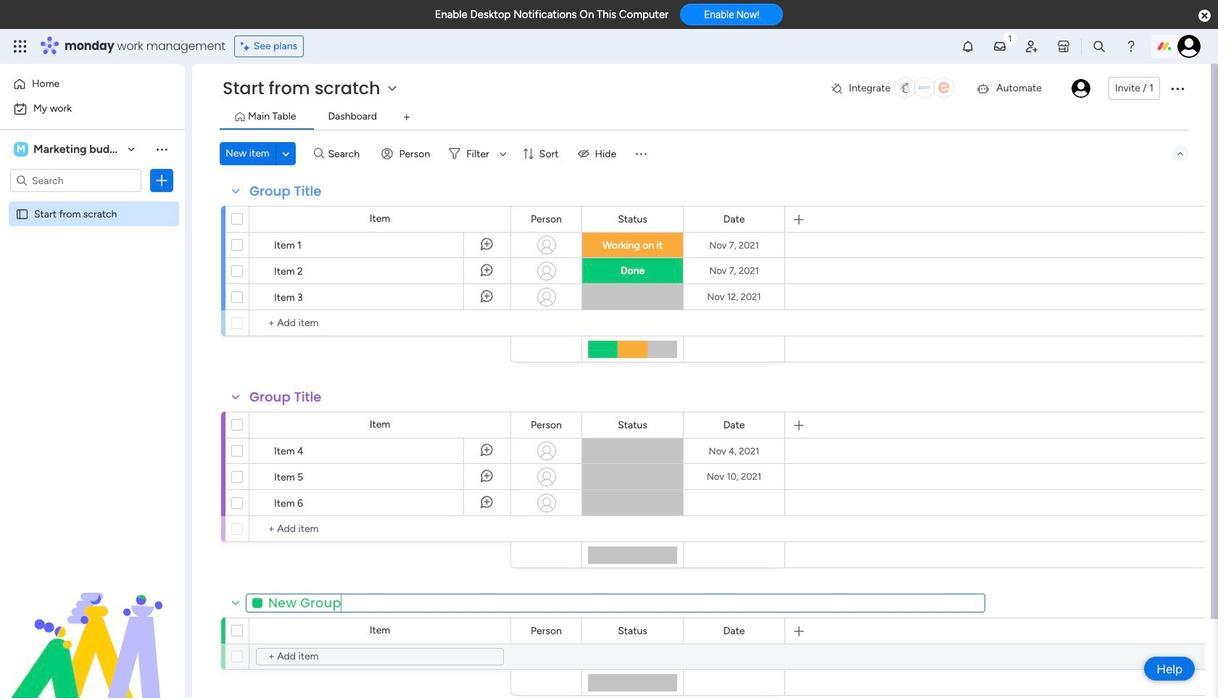 Task type: describe. For each thing, give the bounding box(es) containing it.
0 horizontal spatial kendall parks image
[[1072, 79, 1091, 98]]

1 vertical spatial option
[[9, 97, 176, 120]]

monday marketplace image
[[1057, 39, 1072, 54]]

options image
[[155, 173, 169, 188]]

1 vertical spatial + add item text field
[[257, 521, 504, 538]]

1 image
[[1004, 30, 1017, 46]]

see plans image
[[241, 38, 254, 54]]

select product image
[[13, 39, 28, 54]]

0 vertical spatial option
[[9, 73, 176, 96]]

1 horizontal spatial kendall parks image
[[1178, 35, 1201, 58]]

search everything image
[[1093, 39, 1107, 54]]

help image
[[1125, 39, 1139, 54]]

arrow down image
[[495, 145, 512, 163]]

menu image
[[634, 147, 649, 161]]

2 vertical spatial + add item text field
[[256, 649, 504, 666]]

workspace options image
[[155, 142, 169, 157]]



Task type: locate. For each thing, give the bounding box(es) containing it.
lottie animation element
[[0, 552, 185, 699]]

workspace image
[[14, 141, 28, 157]]

0 vertical spatial + add item text field
[[257, 315, 504, 332]]

0 vertical spatial kendall parks image
[[1178, 35, 1201, 58]]

tab
[[395, 106, 419, 129]]

angle down image
[[283, 148, 290, 159]]

tab list
[[220, 106, 1190, 130]]

dapulse close image
[[1199, 9, 1212, 23]]

list box
[[0, 198, 185, 422]]

None field
[[246, 182, 325, 201], [528, 211, 566, 227], [615, 211, 651, 227], [720, 211, 749, 227], [246, 388, 325, 407], [528, 418, 566, 433], [615, 418, 651, 433], [720, 418, 749, 433], [246, 594, 986, 613], [528, 624, 566, 640], [615, 624, 651, 640], [720, 624, 749, 640], [246, 182, 325, 201], [528, 211, 566, 227], [615, 211, 651, 227], [720, 211, 749, 227], [246, 388, 325, 407], [528, 418, 566, 433], [615, 418, 651, 433], [720, 418, 749, 433], [246, 594, 986, 613], [528, 624, 566, 640], [615, 624, 651, 640], [720, 624, 749, 640]]

add view image
[[404, 112, 410, 123]]

notifications image
[[961, 39, 976, 54]]

1 vertical spatial kendall parks image
[[1072, 79, 1091, 98]]

Search field
[[325, 144, 368, 164]]

Search in workspace field
[[30, 172, 121, 189]]

kendall parks image
[[1178, 35, 1201, 58], [1072, 79, 1091, 98]]

option
[[9, 73, 176, 96], [9, 97, 176, 120], [0, 201, 185, 204]]

options image
[[1169, 80, 1187, 97]]

2 vertical spatial option
[[0, 201, 185, 204]]

collapse image
[[1175, 148, 1187, 160]]

invite members image
[[1025, 39, 1040, 54]]

+ Add item text field
[[257, 315, 504, 332], [257, 521, 504, 538], [256, 649, 504, 666]]

lottie animation image
[[0, 552, 185, 699]]

public board image
[[15, 207, 29, 221]]

workspace selection element
[[14, 141, 128, 158]]

v2 search image
[[314, 146, 325, 162]]

update feed image
[[993, 39, 1008, 54]]



Task type: vqa. For each thing, say whether or not it's contained in the screenshot.
Enable Desktop Notifications On This Computer's Enable
no



